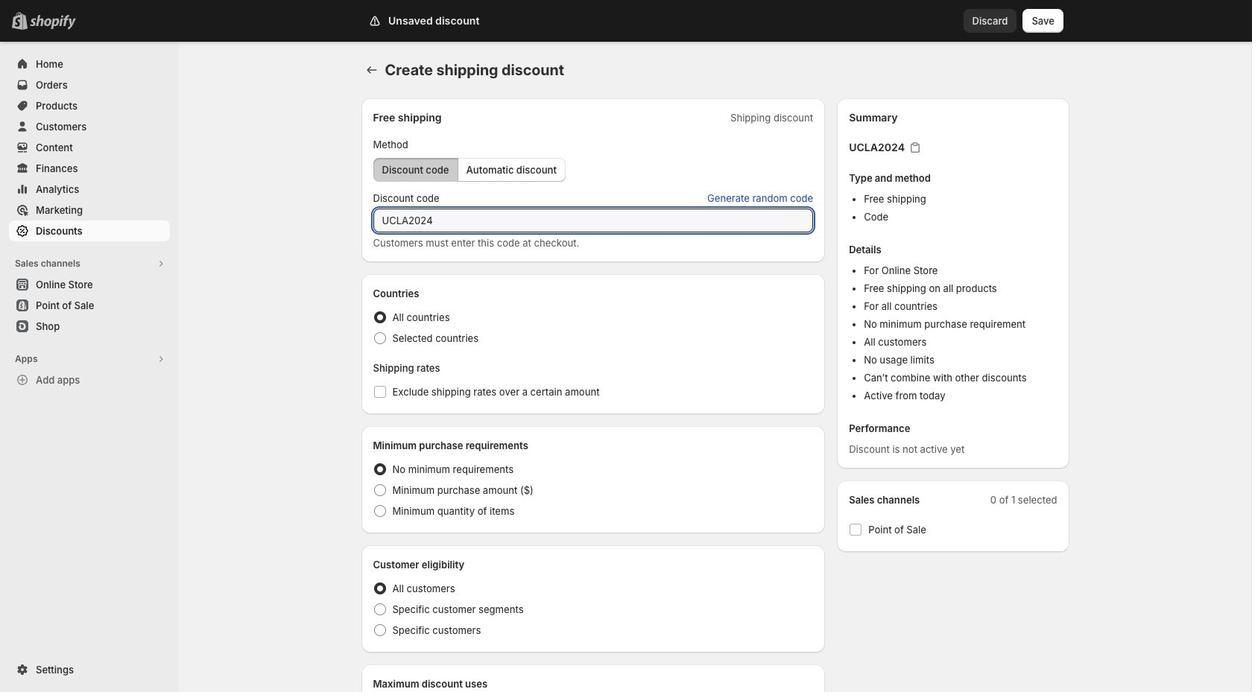 Task type: locate. For each thing, give the bounding box(es) containing it.
shopify image
[[30, 15, 76, 30]]

None text field
[[373, 209, 814, 233]]



Task type: vqa. For each thing, say whether or not it's contained in the screenshot.
Pagination element
no



